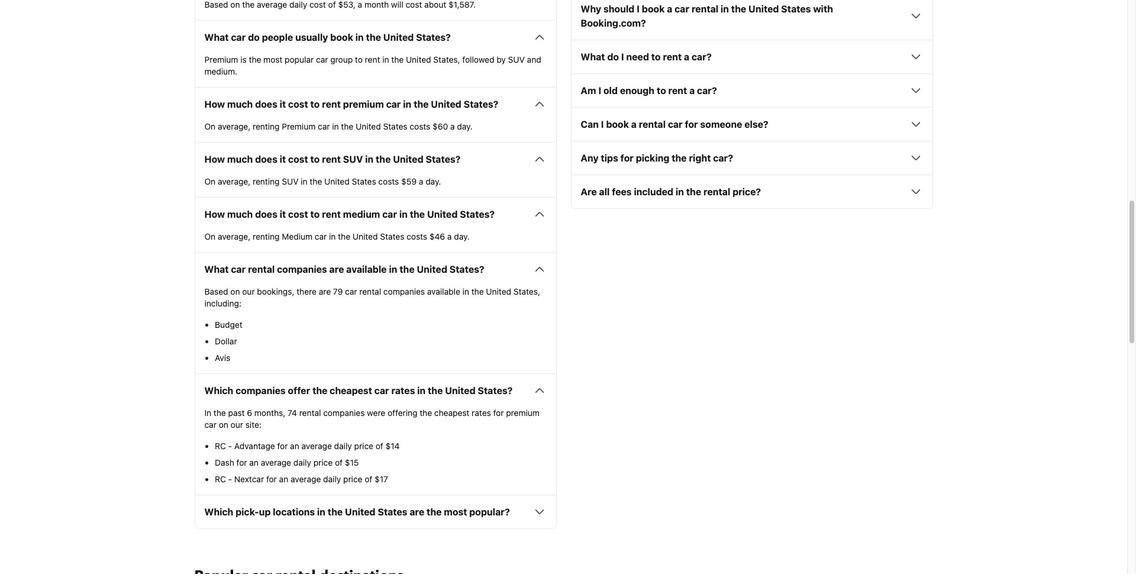 Task type: describe. For each thing, give the bounding box(es) containing it.
1 vertical spatial price
[[314, 458, 333, 468]]

and
[[527, 55, 541, 65]]

to up on average, renting suv in the united states costs $59 a day.
[[310, 154, 320, 165]]

rc - advantage for an average daily price of $14
[[215, 441, 400, 451]]

79
[[333, 287, 343, 297]]

on for how much does it cost to rent medium car in the united states?
[[204, 232, 216, 242]]

0 horizontal spatial an
[[249, 458, 259, 468]]

how for how much does it cost to rent suv in the united states?
[[204, 154, 225, 165]]

a right $59
[[419, 177, 423, 187]]

1 vertical spatial costs
[[378, 177, 399, 187]]

else?
[[745, 119, 769, 130]]

fees
[[612, 187, 632, 197]]

rc for rc - advantage for an average daily price of $14
[[215, 441, 226, 451]]

companies up the there
[[277, 264, 327, 275]]

enough
[[620, 85, 655, 96]]

included
[[634, 187, 674, 197]]

are
[[581, 187, 597, 197]]

rent inside what do i need to rent a car? dropdown button
[[663, 52, 682, 62]]

daily for advantage
[[334, 441, 352, 451]]

to inside premium is the most popular car group to rent in the united states, followed by suv and medium.
[[355, 55, 363, 65]]

how for how much does it cost to rent medium car in the united states?
[[204, 209, 225, 220]]

it for suv
[[280, 154, 286, 165]]

can i book a rental car for someone else? button
[[581, 117, 923, 132]]

a up can i book a rental car for someone else?
[[690, 85, 695, 96]]

which companies offer the cheapest car rates  in the united states? button
[[204, 384, 547, 398]]

of for $14
[[376, 441, 383, 451]]

for inside 'dropdown button'
[[685, 119, 698, 130]]

medium.
[[204, 66, 237, 77]]

united inside why should i book a car rental in the united states with booking.com?
[[749, 4, 779, 14]]

what do i need to rent a car?
[[581, 52, 712, 62]]

based
[[204, 287, 228, 297]]

price?
[[733, 187, 761, 197]]

i inside dropdown button
[[621, 52, 624, 62]]

dollar
[[215, 336, 237, 346]]

suv inside premium is the most popular car group to rent in the united states, followed by suv and medium.
[[508, 55, 525, 65]]

companies up months, at the left
[[236, 385, 286, 396]]

which pick-up locations in the united states are the most popular?
[[204, 507, 510, 517]]

by
[[497, 55, 506, 65]]

companies inside in the past 6 months, 74 rental companies were offering the cheapest rates for premium car on our site:
[[323, 408, 365, 418]]

to up the on average, renting premium car in the united states costs $60 a day.
[[310, 99, 320, 110]]

car inside what car do people usually book in the united states? dropdown button
[[231, 32, 246, 43]]

followed
[[462, 55, 494, 65]]

can i book a rental car for someone else?
[[581, 119, 769, 130]]

in the past 6 months, 74 rental companies were offering the cheapest rates for premium car on our site:
[[204, 408, 540, 430]]

popular
[[285, 55, 314, 65]]

states inside why should i book a car rental in the united states with booking.com?
[[781, 4, 811, 14]]

popular?
[[469, 507, 510, 517]]

old
[[604, 85, 618, 96]]

of for $17
[[365, 474, 372, 484]]

why should i book a car rental in the united states with booking.com?
[[581, 4, 833, 29]]

which for which pick-up locations in the united states are the most popular?
[[204, 507, 233, 517]]

dash for an average daily price of $15
[[215, 458, 359, 468]]

available inside the based on our bookings, there are 79 car rental companies available in the united states, including:
[[427, 287, 460, 297]]

what for what car do people usually book in the united states?
[[204, 32, 229, 43]]

do inside dropdown button
[[248, 32, 260, 43]]

rental inside in the past 6 months, 74 rental companies were offering the cheapest rates for premium car on our site:
[[299, 408, 321, 418]]

any tips for picking the right car?
[[581, 153, 733, 164]]

am i old enough to rent a car? button
[[581, 84, 923, 98]]

on inside the based on our bookings, there are 79 car rental companies available in the united states, including:
[[230, 287, 240, 297]]

what do i need to rent a car? button
[[581, 50, 923, 64]]

picking
[[636, 153, 670, 164]]

an for nextcar
[[279, 474, 288, 484]]

on average, renting medium car in the united states costs $46 a day.
[[204, 232, 470, 242]]

rent inside how much does it cost to rent premium car in the united states? dropdown button
[[322, 99, 341, 110]]

for inside in the past 6 months, 74 rental companies were offering the cheapest rates for premium car on our site:
[[493, 408, 504, 418]]

rc - nextcar for an average daily price of $17
[[215, 474, 388, 484]]

what for what do i need to rent a car?
[[581, 52, 605, 62]]

up
[[259, 507, 271, 517]]

any
[[581, 153, 599, 164]]

are inside the based on our bookings, there are 79 car rental companies available in the united states, including:
[[319, 287, 331, 297]]

in inside the based on our bookings, there are 79 car rental companies available in the united states, including:
[[463, 287, 469, 297]]

why
[[581, 4, 601, 14]]

locations
[[273, 507, 315, 517]]

rates inside dropdown button
[[391, 385, 415, 396]]

costs for medium
[[407, 232, 427, 242]]

cheapest inside in the past 6 months, 74 rental companies were offering the cheapest rates for premium car on our site:
[[434, 408, 470, 418]]

were
[[367, 408, 385, 418]]

average, for how much does it cost to rent suv in the united states?
[[218, 177, 251, 187]]

much for how much does it cost to rent premium car in the united states?
[[227, 99, 253, 110]]

rental inside why should i book a car rental in the united states with booking.com?
[[692, 4, 719, 14]]

- for advantage
[[228, 441, 232, 451]]

an for advantage
[[290, 441, 299, 451]]

- for nextcar
[[228, 474, 232, 484]]

budget
[[215, 320, 242, 330]]

rental inside what car rental companies are available in the united states? dropdown button
[[248, 264, 275, 275]]

group
[[330, 55, 353, 65]]

how much does it cost to rent premium car in the united states? button
[[204, 97, 547, 111]]

a inside why should i book a car rental in the united states with booking.com?
[[667, 4, 673, 14]]

cost for suv
[[288, 154, 308, 165]]

rent inside premium is the most popular car group to rent in the united states, followed by suv and medium.
[[365, 55, 380, 65]]

$59
[[401, 177, 417, 187]]

does for how much does it cost to rent premium car in the united states?
[[255, 99, 277, 110]]

am
[[581, 85, 596, 96]]

including:
[[204, 298, 242, 309]]

need
[[626, 52, 649, 62]]

for inside dropdown button
[[621, 153, 634, 164]]

offer
[[288, 385, 310, 396]]

it for premium
[[280, 99, 286, 110]]

cost for premium
[[288, 99, 308, 110]]

someone
[[700, 119, 742, 130]]

how much does it cost to rent suv in the united states? button
[[204, 152, 547, 166]]

right
[[689, 153, 711, 164]]

advantage
[[234, 441, 275, 451]]

our inside in the past 6 months, 74 rental companies were offering the cheapest rates for premium car on our site:
[[231, 420, 243, 430]]

car inside why should i book a car rental in the united states with booking.com?
[[675, 4, 690, 14]]

how for how much does it cost to rent premium car in the united states?
[[204, 99, 225, 110]]

united inside dropdown button
[[345, 507, 376, 517]]

the inside the based on our bookings, there are 79 car rental companies available in the united states, including:
[[472, 287, 484, 297]]

to inside dropdown button
[[651, 52, 661, 62]]

avis
[[215, 353, 230, 363]]

car inside the based on our bookings, there are 79 car rental companies available in the united states, including:
[[345, 287, 357, 297]]

states, inside the based on our bookings, there are 79 car rental companies available in the united states, including:
[[514, 287, 540, 297]]

premium inside how much does it cost to rent premium car in the united states? dropdown button
[[343, 99, 384, 110]]

states, inside premium is the most popular car group to rent in the united states, followed by suv and medium.
[[433, 55, 460, 65]]

site:
[[245, 420, 262, 430]]

dash
[[215, 458, 234, 468]]

$15
[[345, 458, 359, 468]]

on average, renting premium car in the united states costs $60 a day.
[[204, 121, 473, 132]]

most inside dropdown button
[[444, 507, 467, 517]]

nextcar
[[234, 474, 264, 484]]

$46
[[430, 232, 445, 242]]

$60
[[433, 121, 448, 132]]

there
[[297, 287, 317, 297]]

united inside premium is the most popular car group to rent in the united states, followed by suv and medium.
[[406, 55, 431, 65]]

what car do people usually book in the united states?
[[204, 32, 451, 43]]

based on our bookings, there are 79 car rental companies available in the united states, including:
[[204, 287, 540, 309]]

renting for how much does it cost to rent medium car in the united states?
[[253, 232, 280, 242]]

a right $46
[[447, 232, 452, 242]]

$17
[[375, 474, 388, 484]]

much for how much does it cost to rent medium car in the united states?
[[227, 209, 253, 220]]

medium
[[343, 209, 380, 220]]

are all fees included in the rental price?
[[581, 187, 761, 197]]

are all fees included in the rental price? button
[[581, 185, 923, 199]]

usually
[[295, 32, 328, 43]]

can
[[581, 119, 599, 130]]

book inside what car do people usually book in the united states? dropdown button
[[330, 32, 353, 43]]

car inside what car rental companies are available in the united states? dropdown button
[[231, 264, 246, 275]]

are inside dropdown button
[[410, 507, 424, 517]]

day. for how much does it cost to rent premium car in the united states?
[[457, 121, 473, 132]]

car? for what do i need to rent a car?
[[692, 52, 712, 62]]

74
[[288, 408, 297, 418]]

renting for how much does it cost to rent premium car in the united states?
[[253, 121, 280, 132]]

rc for rc - nextcar for an average daily price of $17
[[215, 474, 226, 484]]



Task type: vqa. For each thing, say whether or not it's contained in the screenshot.
7
no



Task type: locate. For each thing, give the bounding box(es) containing it.
rc down dash
[[215, 474, 226, 484]]

daily for nextcar
[[323, 474, 341, 484]]

rent inside am i old enough to rent a car? dropdown button
[[668, 85, 687, 96]]

3 does from the top
[[255, 209, 277, 220]]

tips
[[601, 153, 618, 164]]

does
[[255, 99, 277, 110], [255, 154, 277, 165], [255, 209, 277, 220]]

premium
[[204, 55, 238, 65], [282, 121, 316, 132]]

costs for premium
[[410, 121, 430, 132]]

price down $15
[[343, 474, 363, 484]]

car inside premium is the most popular car group to rent in the united states, followed by suv and medium.
[[316, 55, 328, 65]]

0 vertical spatial daily
[[334, 441, 352, 451]]

do
[[248, 32, 260, 43], [607, 52, 619, 62]]

2 - from the top
[[228, 474, 232, 484]]

do left people
[[248, 32, 260, 43]]

day. for how much does it cost to rent medium car in the united states?
[[454, 232, 470, 242]]

which for which companies offer the cheapest car rates  in the united states?
[[204, 385, 233, 396]]

cheapest up were
[[330, 385, 372, 396]]

2 vertical spatial an
[[279, 474, 288, 484]]

book up group
[[330, 32, 353, 43]]

book right should
[[642, 4, 665, 14]]

companies down which companies offer the cheapest car rates  in the united states?
[[323, 408, 365, 418]]

it up medium
[[280, 209, 286, 220]]

what car rental companies are available in the united states?
[[204, 264, 484, 275]]

how much does it cost to rent suv in the united states?
[[204, 154, 461, 165]]

0 horizontal spatial available
[[346, 264, 387, 275]]

which left pick-
[[204, 507, 233, 517]]

1 vertical spatial rc
[[215, 474, 226, 484]]

0 vertical spatial book
[[642, 4, 665, 14]]

book inside can i book a rental car for someone else? 'dropdown button'
[[606, 119, 629, 130]]

our
[[242, 287, 255, 297], [231, 420, 243, 430]]

which inside dropdown button
[[204, 385, 233, 396]]

states
[[781, 4, 811, 14], [383, 121, 408, 132], [352, 177, 376, 187], [380, 232, 404, 242], [378, 507, 407, 517]]

0 horizontal spatial on
[[219, 420, 228, 430]]

i right can
[[601, 119, 604, 130]]

available inside dropdown button
[[346, 264, 387, 275]]

a down why should i book a car rental in the united states with booking.com?
[[684, 52, 690, 62]]

2 vertical spatial costs
[[407, 232, 427, 242]]

a inside 'dropdown button'
[[631, 119, 637, 130]]

2 vertical spatial does
[[255, 209, 277, 220]]

car? up someone
[[697, 85, 717, 96]]

0 vertical spatial most
[[263, 55, 283, 65]]

states inside the which pick-up locations in the united states are the most popular? dropdown button
[[378, 507, 407, 517]]

cost inside the how much does it cost to rent medium car in the united states? dropdown button
[[288, 209, 308, 220]]

states,
[[433, 55, 460, 65], [514, 287, 540, 297]]

daily up which pick-up locations in the united states are the most popular?
[[323, 474, 341, 484]]

1 average, from the top
[[218, 121, 251, 132]]

1 horizontal spatial states,
[[514, 287, 540, 297]]

1 horizontal spatial most
[[444, 507, 467, 517]]

3 renting from the top
[[253, 232, 280, 242]]

renting
[[253, 121, 280, 132], [253, 177, 280, 187], [253, 232, 280, 242]]

in inside premium is the most popular car group to rent in the united states, followed by suv and medium.
[[382, 55, 389, 65]]

states down how much does it cost to rent suv in the united states? dropdown button
[[352, 177, 376, 187]]

are inside dropdown button
[[329, 264, 344, 275]]

to right enough
[[657, 85, 666, 96]]

0 vertical spatial rc
[[215, 441, 226, 451]]

price for $14
[[354, 441, 373, 451]]

0 vertical spatial -
[[228, 441, 232, 451]]

our down past
[[231, 420, 243, 430]]

cheapest
[[330, 385, 372, 396], [434, 408, 470, 418]]

united inside the based on our bookings, there are 79 car rental companies available in the united states, including:
[[486, 287, 511, 297]]

0 vertical spatial premium
[[343, 99, 384, 110]]

- up dash
[[228, 441, 232, 451]]

does for how much does it cost to rent medium car in the united states?
[[255, 209, 277, 220]]

cost inside how much does it cost to rent premium car in the united states? dropdown button
[[288, 99, 308, 110]]

car? down why should i book a car rental in the united states with booking.com?
[[692, 52, 712, 62]]

2 cost from the top
[[288, 154, 308, 165]]

1 vertical spatial it
[[280, 154, 286, 165]]

1 vertical spatial what
[[581, 52, 605, 62]]

which companies offer the cheapest car rates  in the united states?
[[204, 385, 513, 396]]

1 horizontal spatial premium
[[282, 121, 316, 132]]

1 rc from the top
[[215, 441, 226, 451]]

0 horizontal spatial book
[[330, 32, 353, 43]]

in inside dropdown button
[[317, 507, 325, 517]]

1 cost from the top
[[288, 99, 308, 110]]

premium inside in the past 6 months, 74 rental companies were offering the cheapest rates for premium car on our site:
[[506, 408, 540, 418]]

1 horizontal spatial rates
[[472, 408, 491, 418]]

on inside in the past 6 months, 74 rental companies were offering the cheapest rates for premium car on our site:
[[219, 420, 228, 430]]

day. right $46
[[454, 232, 470, 242]]

costs left $46
[[407, 232, 427, 242]]

what for what car rental companies are available in the united states?
[[204, 264, 229, 275]]

what car rental companies are available in the united states? button
[[204, 262, 547, 277]]

3 on from the top
[[204, 232, 216, 242]]

cheapest right offering
[[434, 408, 470, 418]]

rent up the on average, renting premium car in the united states costs $60 a day.
[[322, 99, 341, 110]]

available down $46
[[427, 287, 460, 297]]

price up $15
[[354, 441, 373, 451]]

an
[[290, 441, 299, 451], [249, 458, 259, 468], [279, 474, 288, 484]]

3 it from the top
[[280, 209, 286, 220]]

1 vertical spatial are
[[319, 287, 331, 297]]

an down "dash for an average daily price of $15"
[[279, 474, 288, 484]]

a down enough
[[631, 119, 637, 130]]

1 - from the top
[[228, 441, 232, 451]]

cost
[[288, 99, 308, 110], [288, 154, 308, 165], [288, 209, 308, 220]]

a right $60
[[450, 121, 455, 132]]

3 cost from the top
[[288, 209, 308, 220]]

our inside the based on our bookings, there are 79 car rental companies available in the united states, including:
[[242, 287, 255, 297]]

0 vertical spatial average,
[[218, 121, 251, 132]]

2 vertical spatial average,
[[218, 232, 251, 242]]

of left $15
[[335, 458, 343, 468]]

past
[[228, 408, 245, 418]]

2 horizontal spatial an
[[290, 441, 299, 451]]

2 average, from the top
[[218, 177, 251, 187]]

rates inside in the past 6 months, 74 rental companies were offering the cheapest rates for premium car on our site:
[[472, 408, 491, 418]]

0 horizontal spatial of
[[335, 458, 343, 468]]

1 horizontal spatial available
[[427, 287, 460, 297]]

1 vertical spatial which
[[204, 507, 233, 517]]

0 vertical spatial rates
[[391, 385, 415, 396]]

0 vertical spatial cost
[[288, 99, 308, 110]]

how
[[204, 99, 225, 110], [204, 154, 225, 165], [204, 209, 225, 220]]

1 vertical spatial rates
[[472, 408, 491, 418]]

rent up can i book a rental car for someone else?
[[668, 85, 687, 96]]

2 vertical spatial much
[[227, 209, 253, 220]]

of left $17
[[365, 474, 372, 484]]

1 which from the top
[[204, 385, 233, 396]]

do inside dropdown button
[[607, 52, 619, 62]]

an up "dash for an average daily price of $15"
[[290, 441, 299, 451]]

1 much from the top
[[227, 99, 253, 110]]

rent inside how much does it cost to rent suv in the united states? dropdown button
[[322, 154, 341, 165]]

1 vertical spatial do
[[607, 52, 619, 62]]

2 vertical spatial are
[[410, 507, 424, 517]]

i left need
[[621, 52, 624, 62]]

1 vertical spatial cheapest
[[434, 408, 470, 418]]

rent up on average, renting suv in the united states costs $59 a day.
[[322, 154, 341, 165]]

0 vertical spatial much
[[227, 99, 253, 110]]

to right need
[[651, 52, 661, 62]]

rent up the on average, renting medium car in the united states costs $46 a day.
[[322, 209, 341, 220]]

0 vertical spatial does
[[255, 99, 277, 110]]

daily up rc - nextcar for an average daily price of $17
[[293, 458, 311, 468]]

0 vertical spatial states,
[[433, 55, 460, 65]]

i inside 'dropdown button'
[[601, 119, 604, 130]]

1 how from the top
[[204, 99, 225, 110]]

i right should
[[637, 4, 640, 14]]

1 horizontal spatial book
[[606, 119, 629, 130]]

car? for am i old enough to rent a car?
[[697, 85, 717, 96]]

does for how much does it cost to rent suv in the united states?
[[255, 154, 277, 165]]

1 vertical spatial on
[[204, 177, 216, 187]]

1 on from the top
[[204, 121, 216, 132]]

2 vertical spatial cost
[[288, 209, 308, 220]]

car? inside dropdown button
[[692, 52, 712, 62]]

in
[[204, 408, 211, 418]]

2 vertical spatial renting
[[253, 232, 280, 242]]

booking.com?
[[581, 18, 646, 29]]

all
[[599, 187, 610, 197]]

2 vertical spatial it
[[280, 209, 286, 220]]

on down past
[[219, 420, 228, 430]]

1 vertical spatial -
[[228, 474, 232, 484]]

with
[[813, 4, 833, 14]]

average up "dash for an average daily price of $15"
[[302, 441, 332, 451]]

2 vertical spatial suv
[[282, 177, 299, 187]]

available
[[346, 264, 387, 275], [427, 287, 460, 297]]

2 vertical spatial what
[[204, 264, 229, 275]]

2 vertical spatial price
[[343, 474, 363, 484]]

price for $17
[[343, 474, 363, 484]]

am i old enough to rent a car?
[[581, 85, 717, 96]]

0 horizontal spatial rates
[[391, 385, 415, 396]]

1 vertical spatial car?
[[697, 85, 717, 96]]

2 vertical spatial of
[[365, 474, 372, 484]]

1 vertical spatial on
[[219, 420, 228, 430]]

how much does it cost to rent medium car in the united states? button
[[204, 207, 547, 222]]

to
[[651, 52, 661, 62], [355, 55, 363, 65], [657, 85, 666, 96], [310, 99, 320, 110], [310, 154, 320, 165], [310, 209, 320, 220]]

on for how much does it cost to rent premium car in the united states?
[[204, 121, 216, 132]]

1 vertical spatial book
[[330, 32, 353, 43]]

$14
[[386, 441, 400, 451]]

rent right need
[[663, 52, 682, 62]]

2 on from the top
[[204, 177, 216, 187]]

renting for how much does it cost to rent suv in the united states?
[[253, 177, 280, 187]]

1 vertical spatial our
[[231, 420, 243, 430]]

2 does from the top
[[255, 154, 277, 165]]

suv down how much does it cost to rent suv in the united states?
[[282, 177, 299, 187]]

cost up medium
[[288, 209, 308, 220]]

rent down what car do people usually book in the united states? dropdown button in the top left of the page
[[365, 55, 380, 65]]

2 rc from the top
[[215, 474, 226, 484]]

1 vertical spatial premium
[[282, 121, 316, 132]]

0 horizontal spatial suv
[[282, 177, 299, 187]]

6
[[247, 408, 252, 418]]

states left with
[[781, 4, 811, 14]]

in
[[721, 4, 729, 14], [356, 32, 364, 43], [382, 55, 389, 65], [403, 99, 411, 110], [332, 121, 339, 132], [365, 154, 374, 165], [301, 177, 308, 187], [676, 187, 684, 197], [399, 209, 408, 220], [329, 232, 336, 242], [389, 264, 397, 275], [463, 287, 469, 297], [417, 385, 426, 396], [317, 507, 325, 517]]

3 how from the top
[[204, 209, 225, 220]]

i left old
[[599, 85, 601, 96]]

to right group
[[355, 55, 363, 65]]

months,
[[254, 408, 285, 418]]

united
[[749, 4, 779, 14], [383, 32, 414, 43], [406, 55, 431, 65], [431, 99, 462, 110], [356, 121, 381, 132], [393, 154, 424, 165], [324, 177, 350, 187], [427, 209, 458, 220], [353, 232, 378, 242], [417, 264, 447, 275], [486, 287, 511, 297], [445, 385, 476, 396], [345, 507, 376, 517]]

what inside dropdown button
[[581, 52, 605, 62]]

1 vertical spatial premium
[[506, 408, 540, 418]]

0 vertical spatial it
[[280, 99, 286, 110]]

- down dash
[[228, 474, 232, 484]]

to up medium
[[310, 209, 320, 220]]

cost up on average, renting suv in the united states costs $59 a day.
[[288, 154, 308, 165]]

cost inside how much does it cost to rent suv in the united states? dropdown button
[[288, 154, 308, 165]]

0 horizontal spatial cheapest
[[330, 385, 372, 396]]

0 vertical spatial renting
[[253, 121, 280, 132]]

0 vertical spatial available
[[346, 264, 387, 275]]

price down rc - advantage for an average daily price of $14
[[314, 458, 333, 468]]

1 vertical spatial average,
[[218, 177, 251, 187]]

average, for how much does it cost to rent medium car in the united states?
[[218, 232, 251, 242]]

day. right $60
[[457, 121, 473, 132]]

2 much from the top
[[227, 154, 253, 165]]

i inside why should i book a car rental in the united states with booking.com?
[[637, 4, 640, 14]]

rates
[[391, 385, 415, 396], [472, 408, 491, 418]]

rent inside the how much does it cost to rent medium car in the united states? dropdown button
[[322, 209, 341, 220]]

people
[[262, 32, 293, 43]]

car inside which companies offer the cheapest car rates  in the united states? dropdown button
[[374, 385, 389, 396]]

2 vertical spatial daily
[[323, 474, 341, 484]]

in inside why should i book a car rental in the united states with booking.com?
[[721, 4, 729, 14]]

which up 'in'
[[204, 385, 233, 396]]

daily up $15
[[334, 441, 352, 451]]

it down the popular
[[280, 99, 286, 110]]

most down people
[[263, 55, 283, 65]]

pick-
[[236, 507, 259, 517]]

what up am
[[581, 52, 605, 62]]

1 vertical spatial daily
[[293, 458, 311, 468]]

rent
[[663, 52, 682, 62], [365, 55, 380, 65], [668, 85, 687, 96], [322, 99, 341, 110], [322, 154, 341, 165], [322, 209, 341, 220]]

1 horizontal spatial cheapest
[[434, 408, 470, 418]]

what
[[204, 32, 229, 43], [581, 52, 605, 62], [204, 264, 229, 275]]

on for how much does it cost to rent suv in the united states?
[[204, 177, 216, 187]]

rc up dash
[[215, 441, 226, 451]]

what up "medium."
[[204, 32, 229, 43]]

what up based
[[204, 264, 229, 275]]

2 vertical spatial day.
[[454, 232, 470, 242]]

2 horizontal spatial suv
[[508, 55, 525, 65]]

car inside the how much does it cost to rent medium car in the united states? dropdown button
[[382, 209, 397, 220]]

rental inside can i book a rental car for someone else? 'dropdown button'
[[639, 119, 666, 130]]

1 vertical spatial does
[[255, 154, 277, 165]]

bookings,
[[257, 287, 294, 297]]

which inside dropdown button
[[204, 507, 233, 517]]

i
[[637, 4, 640, 14], [621, 52, 624, 62], [599, 85, 601, 96], [601, 119, 604, 130]]

0 vertical spatial how
[[204, 99, 225, 110]]

suv right by
[[508, 55, 525, 65]]

0 vertical spatial cheapest
[[330, 385, 372, 396]]

0 vertical spatial day.
[[457, 121, 473, 132]]

1 does from the top
[[255, 99, 277, 110]]

why should i book a car rental in the united states with booking.com? button
[[581, 2, 923, 30]]

1 renting from the top
[[253, 121, 280, 132]]

offering
[[388, 408, 418, 418]]

a inside dropdown button
[[684, 52, 690, 62]]

0 horizontal spatial premium
[[343, 99, 384, 110]]

1 vertical spatial average
[[261, 458, 291, 468]]

is
[[240, 55, 247, 65]]

1 vertical spatial an
[[249, 458, 259, 468]]

states down how much does it cost to rent premium car in the united states? dropdown button
[[383, 121, 408, 132]]

companies inside the based on our bookings, there are 79 car rental companies available in the united states, including:
[[383, 287, 425, 297]]

how much does it cost to rent medium car in the united states?
[[204, 209, 495, 220]]

costs left $60
[[410, 121, 430, 132]]

average down "dash for an average daily price of $15"
[[291, 474, 321, 484]]

car? right the right
[[713, 153, 733, 164]]

most
[[263, 55, 283, 65], [444, 507, 467, 517]]

should
[[604, 4, 635, 14]]

1 it from the top
[[280, 99, 286, 110]]

cost down the popular
[[288, 99, 308, 110]]

1 horizontal spatial do
[[607, 52, 619, 62]]

2 renting from the top
[[253, 177, 280, 187]]

car inside in the past 6 months, 74 rental companies were offering the cheapest rates for premium car on our site:
[[204, 420, 217, 430]]

on up including:
[[230, 287, 240, 297]]

0 horizontal spatial premium
[[204, 55, 238, 65]]

2 vertical spatial car?
[[713, 153, 733, 164]]

medium
[[282, 232, 313, 242]]

0 vertical spatial premium
[[204, 55, 238, 65]]

on average, renting suv in the united states costs $59 a day.
[[204, 177, 441, 187]]

1 horizontal spatial suv
[[343, 154, 363, 165]]

it for medium
[[280, 209, 286, 220]]

states?
[[416, 32, 451, 43], [464, 99, 499, 110], [426, 154, 461, 165], [460, 209, 495, 220], [450, 264, 484, 275], [478, 385, 513, 396]]

do left need
[[607, 52, 619, 62]]

suv down the on average, renting premium car in the united states costs $60 a day.
[[343, 154, 363, 165]]

3 much from the top
[[227, 209, 253, 220]]

cheapest inside dropdown button
[[330, 385, 372, 396]]

it
[[280, 99, 286, 110], [280, 154, 286, 165], [280, 209, 286, 220]]

much for how much does it cost to rent suv in the united states?
[[227, 154, 253, 165]]

a
[[667, 4, 673, 14], [684, 52, 690, 62], [690, 85, 695, 96], [631, 119, 637, 130], [450, 121, 455, 132], [419, 177, 423, 187], [447, 232, 452, 242]]

premium inside premium is the most popular car group to rent in the united states, followed by suv and medium.
[[204, 55, 238, 65]]

for
[[685, 119, 698, 130], [621, 153, 634, 164], [493, 408, 504, 418], [277, 441, 288, 451], [237, 458, 247, 468], [266, 474, 277, 484]]

states down $17
[[378, 507, 407, 517]]

costs left $59
[[378, 177, 399, 187]]

2 how from the top
[[204, 154, 225, 165]]

1 vertical spatial suv
[[343, 154, 363, 165]]

how much does it cost to rent premium car in the united states?
[[204, 99, 499, 110]]

0 horizontal spatial states,
[[433, 55, 460, 65]]

car inside can i book a rental car for someone else? 'dropdown button'
[[668, 119, 683, 130]]

1 vertical spatial states,
[[514, 287, 540, 297]]

0 vertical spatial suv
[[508, 55, 525, 65]]

most left popular?
[[444, 507, 467, 517]]

book right can
[[606, 119, 629, 130]]

of left the $14
[[376, 441, 383, 451]]

the inside why should i book a car rental in the united states with booking.com?
[[731, 4, 746, 14]]

car inside how much does it cost to rent premium car in the united states? dropdown button
[[386, 99, 401, 110]]

a right should
[[667, 4, 673, 14]]

2 it from the top
[[280, 154, 286, 165]]

what car do people usually book in the united states? button
[[204, 30, 547, 45]]

0 horizontal spatial most
[[263, 55, 283, 65]]

0 vertical spatial car?
[[692, 52, 712, 62]]

suv inside dropdown button
[[343, 154, 363, 165]]

rental inside the based on our bookings, there are 79 car rental companies available in the united states, including:
[[359, 287, 381, 297]]

0 vertical spatial are
[[329, 264, 344, 275]]

day. right $59
[[426, 177, 441, 187]]

2 vertical spatial how
[[204, 209, 225, 220]]

1 vertical spatial available
[[427, 287, 460, 297]]

1 horizontal spatial premium
[[506, 408, 540, 418]]

3 average, from the top
[[218, 232, 251, 242]]

premium is the most popular car group to rent in the united states, followed by suv and medium.
[[204, 55, 541, 77]]

premium up "medium."
[[204, 55, 238, 65]]

average down advantage
[[261, 458, 291, 468]]

average for advantage
[[302, 441, 332, 451]]

1 vertical spatial renting
[[253, 177, 280, 187]]

2 which from the top
[[204, 507, 233, 517]]

any tips for picking the right car? button
[[581, 151, 923, 165]]

0 horizontal spatial do
[[248, 32, 260, 43]]

premium up how much does it cost to rent suv in the united states?
[[282, 121, 316, 132]]

states down the how much does it cost to rent medium car in the united states? dropdown button
[[380, 232, 404, 242]]

1 vertical spatial most
[[444, 507, 467, 517]]

1 horizontal spatial an
[[279, 474, 288, 484]]

book
[[642, 4, 665, 14], [330, 32, 353, 43], [606, 119, 629, 130]]

costs
[[410, 121, 430, 132], [378, 177, 399, 187], [407, 232, 427, 242]]

it up on average, renting suv in the united states costs $59 a day.
[[280, 154, 286, 165]]

1 vertical spatial of
[[335, 458, 343, 468]]

cost for medium
[[288, 209, 308, 220]]

0 vertical spatial what
[[204, 32, 229, 43]]

average
[[302, 441, 332, 451], [261, 458, 291, 468], [291, 474, 321, 484]]

book inside why should i book a car rental in the united states with booking.com?
[[642, 4, 665, 14]]

an down advantage
[[249, 458, 259, 468]]

0 vertical spatial price
[[354, 441, 373, 451]]

which pick-up locations in the united states are the most popular? button
[[204, 505, 547, 519]]

most inside premium is the most popular car group to rent in the united states, followed by suv and medium.
[[263, 55, 283, 65]]

0 vertical spatial on
[[230, 287, 240, 297]]

0 vertical spatial our
[[242, 287, 255, 297]]

rc
[[215, 441, 226, 451], [215, 474, 226, 484]]

available up the based on our bookings, there are 79 car rental companies available in the united states, including:
[[346, 264, 387, 275]]

1 vertical spatial day.
[[426, 177, 441, 187]]

on
[[204, 121, 216, 132], [204, 177, 216, 187], [204, 232, 216, 242]]

rental inside dropdown button
[[704, 187, 730, 197]]

2 horizontal spatial book
[[642, 4, 665, 14]]

companies down what car rental companies are available in the united states? dropdown button
[[383, 287, 425, 297]]

average, for how much does it cost to rent premium car in the united states?
[[218, 121, 251, 132]]

our left 'bookings,'
[[242, 287, 255, 297]]

car?
[[692, 52, 712, 62], [697, 85, 717, 96], [713, 153, 733, 164]]

the
[[731, 4, 746, 14], [366, 32, 381, 43], [249, 55, 261, 65], [391, 55, 404, 65], [414, 99, 429, 110], [341, 121, 354, 132], [672, 153, 687, 164], [376, 154, 391, 165], [310, 177, 322, 187], [686, 187, 701, 197], [410, 209, 425, 220], [338, 232, 350, 242], [400, 264, 415, 275], [472, 287, 484, 297], [313, 385, 328, 396], [428, 385, 443, 396], [214, 408, 226, 418], [420, 408, 432, 418], [328, 507, 343, 517], [427, 507, 442, 517]]

average for nextcar
[[291, 474, 321, 484]]



